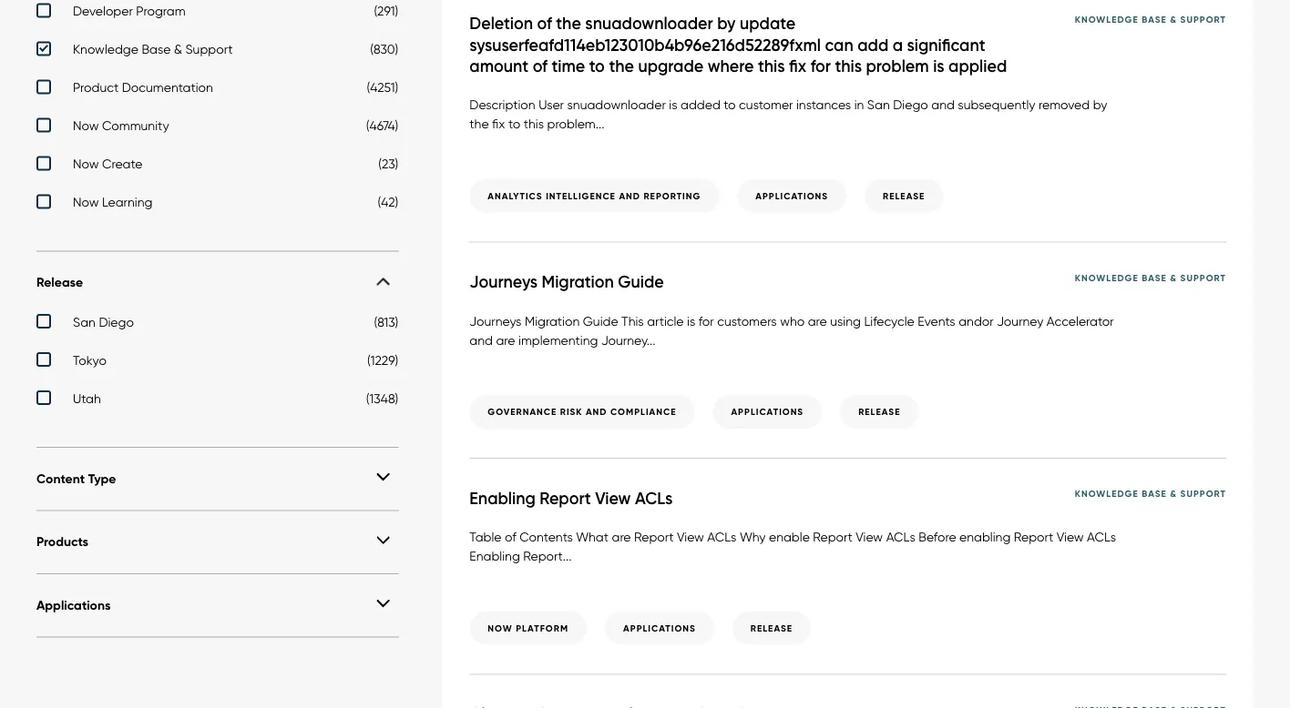 Task type: describe. For each thing, give the bounding box(es) containing it.
create
[[102, 156, 143, 172]]

customers
[[717, 313, 777, 329]]

type
[[88, 471, 116, 487]]

the for snuadownloader
[[470, 116, 489, 132]]

content type
[[36, 471, 116, 487]]

governance
[[488, 406, 557, 418]]

2 horizontal spatial this
[[835, 56, 862, 76]]

documentation
[[122, 80, 213, 95]]

report up contents
[[540, 488, 591, 509]]

knowledge for enabling report view acls
[[1075, 488, 1139, 500]]

migration for journeys migration guide this article is for customers who are using lifecycle events andor journey accelerator and are implementing journey...
[[525, 313, 580, 329]]

utah
[[73, 391, 101, 406]]

where
[[708, 56, 754, 76]]

(291)
[[374, 3, 398, 18]]

enabling report view acls
[[470, 488, 673, 509]]

analytics intelligence and reporting
[[488, 190, 701, 202]]

knowledge base & support for journeys migration guide
[[1075, 272, 1226, 284]]

product
[[73, 80, 119, 95]]

time
[[552, 56, 585, 76]]

applications for deletion of the snuadownloader by update sysuserfeafd114eb123010b4b96e216d52289fxml can add a significant amount of time to the upgrade where this fix for this problem is applied
[[756, 190, 828, 202]]

events
[[918, 313, 956, 329]]

(4251)
[[367, 80, 398, 95]]

(813)
[[374, 314, 398, 330]]

implementing
[[518, 333, 598, 348]]

in
[[854, 97, 864, 113]]

guide for journeys migration guide this article is for customers who are using lifecycle events andor journey accelerator and are implementing journey...
[[583, 313, 618, 329]]

and left reporting
[[619, 190, 640, 202]]

now learning
[[73, 194, 152, 210]]

& for enabling report view acls
[[1170, 488, 1177, 500]]

accelerator
[[1047, 313, 1114, 329]]

guide for journeys migration guide
[[618, 272, 664, 293]]

san inside description user snuadownloader is added to customer instances in san diego and subsequently removed by the fix to this problem...
[[867, 97, 890, 113]]

subsequently
[[958, 97, 1036, 113]]

now for now community
[[73, 118, 99, 133]]

is inside the journeys migration guide this article is for customers who are using lifecycle events andor journey accelerator and are implementing journey...
[[687, 313, 695, 329]]

snuadownloader inside deletion of the snuadownloader by update sysuserfeafd114eb123010b4b96e216d52289fxml can add a significant amount of time to the upgrade where this fix for this problem is applied
[[585, 13, 713, 34]]

fix inside description user snuadownloader is added to customer instances in san diego and subsequently removed by the fix to this problem...
[[492, 116, 505, 132]]

(1348)
[[366, 391, 398, 406]]

enabling inside enabling report view acls link
[[470, 488, 536, 509]]

description user snuadownloader is added to customer instances in san diego and subsequently removed by the fix to this problem...
[[470, 97, 1107, 132]]

now community
[[73, 118, 169, 133]]

support for journeys migration guide
[[1180, 272, 1226, 284]]

enable
[[769, 530, 810, 545]]

lifecycle
[[864, 313, 915, 329]]

tokyo
[[73, 352, 107, 368]]

enabling inside table of contents what are report view acls why enable report view acls before enabling report view acls enabling report...
[[470, 549, 520, 564]]

journeys for journeys migration guide
[[470, 272, 538, 293]]

now for now create
[[73, 156, 99, 172]]

intelligence
[[546, 190, 616, 202]]

journeys migration guide link
[[470, 272, 700, 293]]

deletion
[[470, 13, 533, 34]]

analytics
[[488, 190, 543, 202]]

(23)
[[378, 156, 398, 172]]

to inside deletion of the snuadownloader by update sysuserfeafd114eb123010b4b96e216d52289fxml can add a significant amount of time to the upgrade where this fix for this problem is applied
[[589, 56, 605, 76]]

reporting
[[644, 190, 701, 202]]

contents
[[520, 530, 573, 545]]

amount
[[470, 56, 529, 76]]

knowledge for journeys migration guide
[[1075, 272, 1139, 284]]

compliance
[[610, 406, 676, 418]]

why
[[740, 530, 766, 545]]

community
[[102, 118, 169, 133]]

deletion of the snuadownloader by update sysuserfeafd114eb123010b4b96e216d52289fxml can add a significant amount of time to the upgrade where this fix for this problem is applied link
[[470, 13, 1075, 77]]

1 vertical spatial to
[[724, 97, 736, 113]]

add
[[858, 34, 889, 55]]

by inside deletion of the snuadownloader by update sysuserfeafd114eb123010b4b96e216d52289fxml can add a significant amount of time to the upgrade where this fix for this problem is applied
[[717, 13, 736, 34]]

view left before
[[856, 530, 883, 545]]

for inside deletion of the snuadownloader by update sysuserfeafd114eb123010b4b96e216d52289fxml can add a significant amount of time to the upgrade where this fix for this problem is applied
[[811, 56, 831, 76]]

a
[[893, 34, 903, 55]]

andor
[[959, 313, 994, 329]]

now create
[[73, 156, 143, 172]]

and inside description user snuadownloader is added to customer instances in san diego and subsequently removed by the fix to this problem...
[[931, 97, 955, 113]]

san diego
[[73, 314, 134, 330]]

release for deletion of the snuadownloader by update sysuserfeafd114eb123010b4b96e216d52289fxml can add a significant amount of time to the upgrade where this fix for this problem is applied
[[883, 190, 925, 202]]

learning
[[102, 194, 152, 210]]

& for journeys migration guide
[[1170, 272, 1177, 284]]

1 vertical spatial san
[[73, 314, 96, 330]]

view left why
[[677, 530, 704, 545]]

0 vertical spatial the
[[556, 13, 581, 34]]

problem
[[866, 56, 929, 76]]

the for the
[[609, 56, 634, 76]]

knowledge base & support for deletion of the snuadownloader by update sysuserfeafd114eb123010b4b96e216d52289fxml can add a significant amount of time to the upgrade where this fix for this problem is applied
[[1075, 13, 1226, 25]]

upgrade
[[638, 56, 704, 76]]

now platform
[[488, 623, 569, 635]]

customer
[[739, 97, 793, 113]]

governance risk and compliance
[[488, 406, 676, 418]]

is inside description user snuadownloader is added to customer instances in san diego and subsequently removed by the fix to this problem...
[[669, 97, 677, 113]]



Task type: locate. For each thing, give the bounding box(es) containing it.
the up time at the left top of the page
[[556, 13, 581, 34]]

description
[[470, 97, 535, 113]]

are left implementing
[[496, 333, 515, 348]]

now left platform
[[488, 623, 513, 635]]

None checkbox
[[36, 3, 398, 23], [36, 80, 398, 100], [36, 118, 398, 138], [36, 194, 398, 214], [36, 352, 398, 372], [36, 3, 398, 23], [36, 80, 398, 100], [36, 118, 398, 138], [36, 194, 398, 214], [36, 352, 398, 372]]

is right article
[[687, 313, 695, 329]]

release
[[883, 190, 925, 202], [36, 275, 83, 291], [858, 406, 901, 418], [751, 623, 793, 635]]

snuadownloader up sysuserfeafd114eb123010b4b96e216d52289fxml
[[585, 13, 713, 34]]

for down 'can'
[[811, 56, 831, 76]]

0 vertical spatial is
[[933, 56, 944, 76]]

this inside description user snuadownloader is added to customer instances in san diego and subsequently removed by the fix to this problem...
[[524, 116, 544, 132]]

is left the added
[[669, 97, 677, 113]]

1 vertical spatial diego
[[99, 314, 134, 330]]

0 vertical spatial snuadownloader
[[585, 13, 713, 34]]

sysuserfeafd114eb123010b4b96e216d52289fxml
[[470, 34, 821, 55]]

view inside enabling report view acls link
[[595, 488, 631, 509]]

0 horizontal spatial san
[[73, 314, 96, 330]]

product documentation
[[73, 80, 213, 95]]

0 vertical spatial enabling
[[470, 488, 536, 509]]

developer program
[[73, 3, 185, 18]]

instances
[[796, 97, 851, 113]]

(830)
[[370, 41, 398, 57]]

guide left this
[[583, 313, 618, 329]]

0 horizontal spatial by
[[717, 13, 736, 34]]

article
[[647, 313, 684, 329]]

2 horizontal spatial to
[[724, 97, 736, 113]]

journeys migration guide
[[470, 272, 664, 293]]

1 horizontal spatial diego
[[893, 97, 928, 113]]

enabling down table
[[470, 549, 520, 564]]

the down the description
[[470, 116, 489, 132]]

2 vertical spatial to
[[508, 116, 520, 132]]

fix down the description
[[492, 116, 505, 132]]

0 vertical spatial for
[[811, 56, 831, 76]]

enabling
[[960, 530, 1011, 545]]

guide inside the journeys migration guide this article is for customers who are using lifecycle events andor journey accelerator and are implementing journey...
[[583, 313, 618, 329]]

None checkbox
[[36, 41, 398, 61], [36, 156, 398, 176], [36, 314, 398, 334], [36, 391, 398, 411], [36, 41, 398, 61], [36, 156, 398, 176], [36, 314, 398, 334], [36, 391, 398, 411]]

view up what
[[595, 488, 631, 509]]

now left create
[[73, 156, 99, 172]]

snuadownloader inside description user snuadownloader is added to customer instances in san diego and subsequently removed by the fix to this problem...
[[567, 97, 666, 113]]

support for deletion of the snuadownloader by update sysuserfeafd114eb123010b4b96e216d52289fxml can add a significant amount of time to the upgrade where this fix for this problem is applied
[[1180, 13, 1226, 25]]

1 horizontal spatial for
[[811, 56, 831, 76]]

now for now learning
[[73, 194, 99, 210]]

2 vertical spatial the
[[470, 116, 489, 132]]

& for deletion of the snuadownloader by update sysuserfeafd114eb123010b4b96e216d52289fxml can add a significant amount of time to the upgrade where this fix for this problem is applied
[[1170, 13, 1177, 25]]

0 vertical spatial fix
[[789, 56, 807, 76]]

journeys for journeys migration guide this article is for customers who are using lifecycle events andor journey accelerator and are implementing journey...
[[470, 313, 522, 329]]

1 vertical spatial migration
[[525, 313, 580, 329]]

migration for journeys migration guide
[[542, 272, 614, 293]]

user
[[539, 97, 564, 113]]

table
[[470, 530, 502, 545]]

diego down problem
[[893, 97, 928, 113]]

view right enabling
[[1057, 530, 1084, 545]]

1 horizontal spatial are
[[612, 530, 631, 545]]

for inside the journeys migration guide this article is for customers who are using lifecycle events andor journey accelerator and are implementing journey...
[[699, 313, 714, 329]]

table of contents what are report view acls why enable report view acls before enabling report view acls enabling report...
[[470, 530, 1116, 564]]

base for enabling report view acls
[[1142, 488, 1167, 500]]

1 horizontal spatial by
[[1093, 97, 1107, 113]]

of left time at the left top of the page
[[533, 56, 548, 76]]

to
[[589, 56, 605, 76], [724, 97, 736, 113], [508, 116, 520, 132]]

1 horizontal spatial this
[[758, 56, 785, 76]]

0 vertical spatial are
[[808, 313, 827, 329]]

journey...
[[601, 333, 656, 348]]

what
[[576, 530, 609, 545]]

0 vertical spatial migration
[[542, 272, 614, 293]]

of for the
[[537, 13, 552, 34]]

1 vertical spatial guide
[[583, 313, 618, 329]]

1 enabling from the top
[[470, 488, 536, 509]]

can
[[825, 34, 853, 55]]

fix inside deletion of the snuadownloader by update sysuserfeafd114eb123010b4b96e216d52289fxml can add a significant amount of time to the upgrade where this fix for this problem is applied
[[789, 56, 807, 76]]

report right what
[[634, 530, 674, 545]]

for left customers
[[699, 313, 714, 329]]

&
[[1170, 13, 1177, 25], [174, 41, 182, 57], [1170, 272, 1177, 284], [1170, 488, 1177, 500]]

0 vertical spatial journeys
[[470, 272, 538, 293]]

the
[[556, 13, 581, 34], [609, 56, 634, 76], [470, 116, 489, 132]]

are right who
[[808, 313, 827, 329]]

of inside table of contents what are report view acls why enable report view acls before enabling report view acls enabling report...
[[505, 530, 516, 545]]

2 horizontal spatial are
[[808, 313, 827, 329]]

problem...
[[547, 116, 604, 132]]

1 vertical spatial the
[[609, 56, 634, 76]]

is
[[933, 56, 944, 76], [669, 97, 677, 113], [687, 313, 695, 329]]

are inside table of contents what are report view acls why enable report view acls before enabling report view acls enabling report...
[[612, 530, 631, 545]]

0 horizontal spatial for
[[699, 313, 714, 329]]

1 vertical spatial fix
[[492, 116, 505, 132]]

to right time at the left top of the page
[[589, 56, 605, 76]]

report
[[540, 488, 591, 509], [634, 530, 674, 545], [813, 530, 853, 545], [1014, 530, 1054, 545]]

base
[[1142, 13, 1167, 25], [142, 41, 171, 57], [1142, 272, 1167, 284], [1142, 488, 1167, 500]]

migration inside the journeys migration guide this article is for customers who are using lifecycle events andor journey accelerator and are implementing journey...
[[525, 313, 580, 329]]

1 vertical spatial enabling
[[470, 549, 520, 564]]

enabling report view acls link
[[470, 488, 709, 510]]

now left learning
[[73, 194, 99, 210]]

snuadownloader up problem...
[[567, 97, 666, 113]]

0 horizontal spatial is
[[669, 97, 677, 113]]

journeys
[[470, 272, 538, 293], [470, 313, 522, 329]]

to down the description
[[508, 116, 520, 132]]

using
[[830, 313, 861, 329]]

knowledge for deletion of the snuadownloader by update sysuserfeafd114eb123010b4b96e216d52289fxml can add a significant amount of time to the upgrade where this fix for this problem is applied
[[1075, 13, 1139, 25]]

(4674)
[[366, 118, 398, 133]]

1 journeys from the top
[[470, 272, 538, 293]]

1 vertical spatial are
[[496, 333, 515, 348]]

knowledge base & support
[[1075, 13, 1226, 25], [73, 41, 233, 57], [1075, 272, 1226, 284], [1075, 488, 1226, 500]]

2 horizontal spatial is
[[933, 56, 944, 76]]

migration
[[542, 272, 614, 293], [525, 313, 580, 329]]

enabling up table
[[470, 488, 536, 509]]

journey
[[997, 313, 1044, 329]]

are right what
[[612, 530, 631, 545]]

this
[[622, 313, 644, 329]]

this down 'can'
[[835, 56, 862, 76]]

1 vertical spatial of
[[533, 56, 548, 76]]

and
[[931, 97, 955, 113], [619, 190, 640, 202], [470, 333, 493, 348], [586, 406, 607, 418]]

(1229)
[[367, 352, 398, 368]]

update
[[740, 13, 796, 34]]

1 vertical spatial snuadownloader
[[567, 97, 666, 113]]

0 vertical spatial san
[[867, 97, 890, 113]]

0 vertical spatial by
[[717, 13, 736, 34]]

this
[[758, 56, 785, 76], [835, 56, 862, 76], [524, 116, 544, 132]]

base for journeys migration guide
[[1142, 272, 1167, 284]]

san
[[867, 97, 890, 113], [73, 314, 96, 330]]

0 vertical spatial guide
[[618, 272, 664, 293]]

is down significant
[[933, 56, 944, 76]]

added
[[681, 97, 721, 113]]

now for now platform
[[488, 623, 513, 635]]

report right enabling
[[1014, 530, 1054, 545]]

diego inside description user snuadownloader is added to customer instances in san diego and subsequently removed by the fix to this problem...
[[893, 97, 928, 113]]

of right table
[[505, 530, 516, 545]]

support for enabling report view acls
[[1180, 488, 1226, 500]]

products
[[36, 534, 88, 550]]

enabling
[[470, 488, 536, 509], [470, 549, 520, 564]]

0 horizontal spatial fix
[[492, 116, 505, 132]]

platform
[[516, 623, 569, 635]]

by inside description user snuadownloader is added to customer instances in san diego and subsequently removed by the fix to this problem...
[[1093, 97, 1107, 113]]

1 horizontal spatial to
[[589, 56, 605, 76]]

support
[[1180, 13, 1226, 25], [185, 41, 233, 57], [1180, 272, 1226, 284], [1180, 488, 1226, 500]]

this for can
[[758, 56, 785, 76]]

diego up tokyo
[[99, 314, 134, 330]]

the down sysuserfeafd114eb123010b4b96e216d52289fxml
[[609, 56, 634, 76]]

guide up this
[[618, 272, 664, 293]]

release for enabling report view acls
[[751, 623, 793, 635]]

2 horizontal spatial the
[[609, 56, 634, 76]]

2 vertical spatial is
[[687, 313, 695, 329]]

1 horizontal spatial the
[[556, 13, 581, 34]]

base for deletion of the snuadownloader by update sysuserfeafd114eb123010b4b96e216d52289fxml can add a significant amount of time to the upgrade where this fix for this problem is applied
[[1142, 13, 1167, 25]]

of
[[537, 13, 552, 34], [533, 56, 548, 76], [505, 530, 516, 545]]

0 horizontal spatial are
[[496, 333, 515, 348]]

1 horizontal spatial san
[[867, 97, 890, 113]]

of for contents
[[505, 530, 516, 545]]

fix up the instances
[[789, 56, 807, 76]]

of right "deletion"
[[537, 13, 552, 34]]

san up tokyo
[[73, 314, 96, 330]]

and down applied
[[931, 97, 955, 113]]

snuadownloader
[[585, 13, 713, 34], [567, 97, 666, 113]]

and inside the journeys migration guide this article is for customers who are using lifecycle events andor journey accelerator and are implementing journey...
[[470, 333, 493, 348]]

acls
[[635, 488, 673, 509], [707, 530, 737, 545], [886, 530, 915, 545], [1087, 530, 1116, 545]]

1 vertical spatial by
[[1093, 97, 1107, 113]]

0 vertical spatial of
[[537, 13, 552, 34]]

1 vertical spatial is
[[669, 97, 677, 113]]

applications for journeys migration guide
[[731, 406, 804, 418]]

diego
[[893, 97, 928, 113], [99, 314, 134, 330]]

(42)
[[378, 194, 398, 210]]

applications
[[756, 190, 828, 202], [731, 406, 804, 418], [36, 598, 111, 614], [623, 623, 696, 635]]

1 horizontal spatial fix
[[789, 56, 807, 76]]

to right the added
[[724, 97, 736, 113]]

and right risk
[[586, 406, 607, 418]]

deletion of the snuadownloader by update sysuserfeafd114eb123010b4b96e216d52289fxml can add a significant amount of time to the upgrade where this fix for this problem is applied
[[470, 13, 1007, 76]]

knowledge
[[1075, 13, 1139, 25], [73, 41, 138, 57], [1075, 272, 1139, 284], [1075, 488, 1139, 500]]

0 horizontal spatial to
[[508, 116, 520, 132]]

journeys migration guide this article is for customers who are using lifecycle events andor journey accelerator and are implementing journey...
[[470, 313, 1114, 348]]

fix
[[789, 56, 807, 76], [492, 116, 505, 132]]

2 journeys from the top
[[470, 313, 522, 329]]

significant
[[907, 34, 985, 55]]

2 enabling from the top
[[470, 549, 520, 564]]

program
[[136, 3, 185, 18]]

before
[[919, 530, 956, 545]]

applications for enabling report view acls
[[623, 623, 696, 635]]

removed
[[1039, 97, 1090, 113]]

applied
[[949, 56, 1007, 76]]

0 horizontal spatial this
[[524, 116, 544, 132]]

san right in
[[867, 97, 890, 113]]

migration inside 'journeys migration guide' link
[[542, 272, 614, 293]]

1 vertical spatial for
[[699, 313, 714, 329]]

are
[[808, 313, 827, 329], [496, 333, 515, 348], [612, 530, 631, 545]]

content
[[36, 471, 85, 487]]

and left implementing
[[470, 333, 493, 348]]

0 vertical spatial to
[[589, 56, 605, 76]]

who
[[780, 313, 805, 329]]

release for journeys migration guide
[[858, 406, 901, 418]]

this for instances
[[524, 116, 544, 132]]

now down product
[[73, 118, 99, 133]]

0 horizontal spatial the
[[470, 116, 489, 132]]

0 horizontal spatial diego
[[99, 314, 134, 330]]

by left update
[[717, 13, 736, 34]]

risk
[[560, 406, 583, 418]]

this down user
[[524, 116, 544, 132]]

view
[[595, 488, 631, 509], [677, 530, 704, 545], [856, 530, 883, 545], [1057, 530, 1084, 545]]

report right enable
[[813, 530, 853, 545]]

the inside description user snuadownloader is added to customer instances in san diego and subsequently removed by the fix to this problem...
[[470, 116, 489, 132]]

knowledge base & support for enabling report view acls
[[1075, 488, 1226, 500]]

is inside deletion of the snuadownloader by update sysuserfeafd114eb123010b4b96e216d52289fxml can add a significant amount of time to the upgrade where this fix for this problem is applied
[[933, 56, 944, 76]]

journeys inside the journeys migration guide this article is for customers who are using lifecycle events andor journey accelerator and are implementing journey...
[[470, 313, 522, 329]]

by right removed
[[1093, 97, 1107, 113]]

now
[[73, 118, 99, 133], [73, 156, 99, 172], [73, 194, 99, 210], [488, 623, 513, 635]]

0 vertical spatial diego
[[893, 97, 928, 113]]

1 horizontal spatial is
[[687, 313, 695, 329]]

1 vertical spatial journeys
[[470, 313, 522, 329]]

report...
[[523, 549, 572, 564]]

this up customer
[[758, 56, 785, 76]]

2 vertical spatial are
[[612, 530, 631, 545]]

developer
[[73, 3, 133, 18]]

2 vertical spatial of
[[505, 530, 516, 545]]



Task type: vqa. For each thing, say whether or not it's contained in the screenshot.


